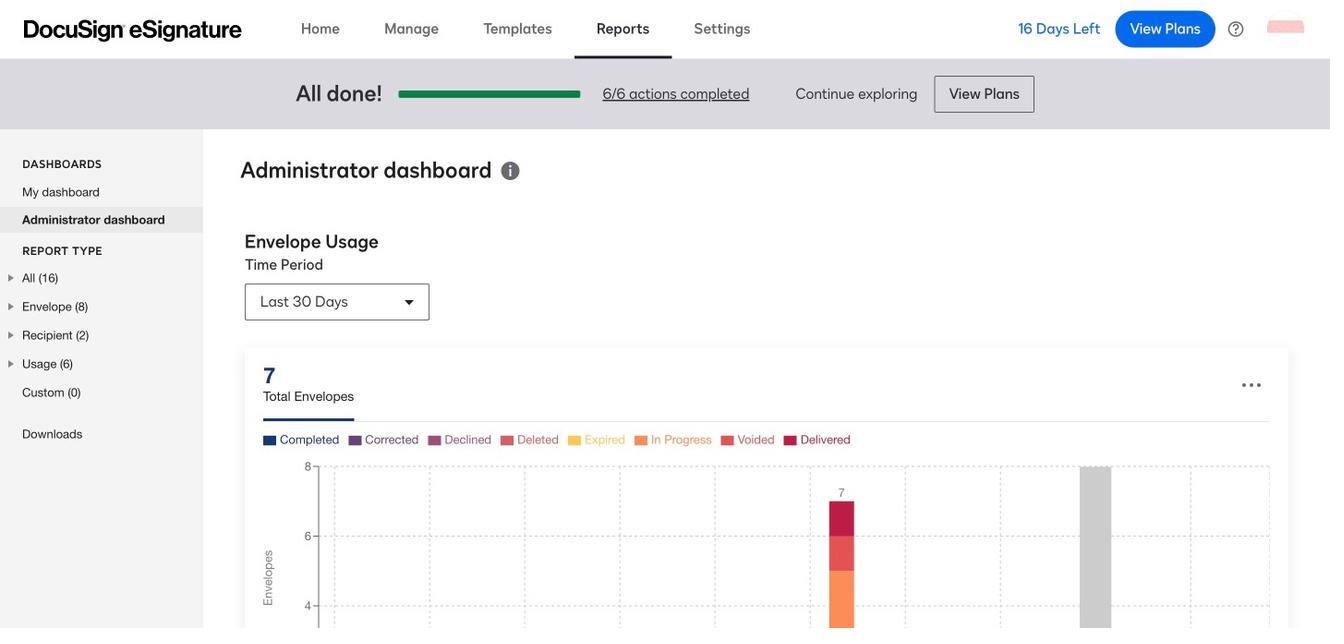 Task type: locate. For each thing, give the bounding box(es) containing it.
region
[[261, 422, 1270, 628]]

your uploaded profile image image
[[1268, 11, 1305, 48]]



Task type: vqa. For each thing, say whether or not it's contained in the screenshot.
SEARCH QUICK VIEWS text field
no



Task type: describe. For each thing, give the bounding box(es) containing it.
docusign esignature image
[[24, 20, 242, 42]]



